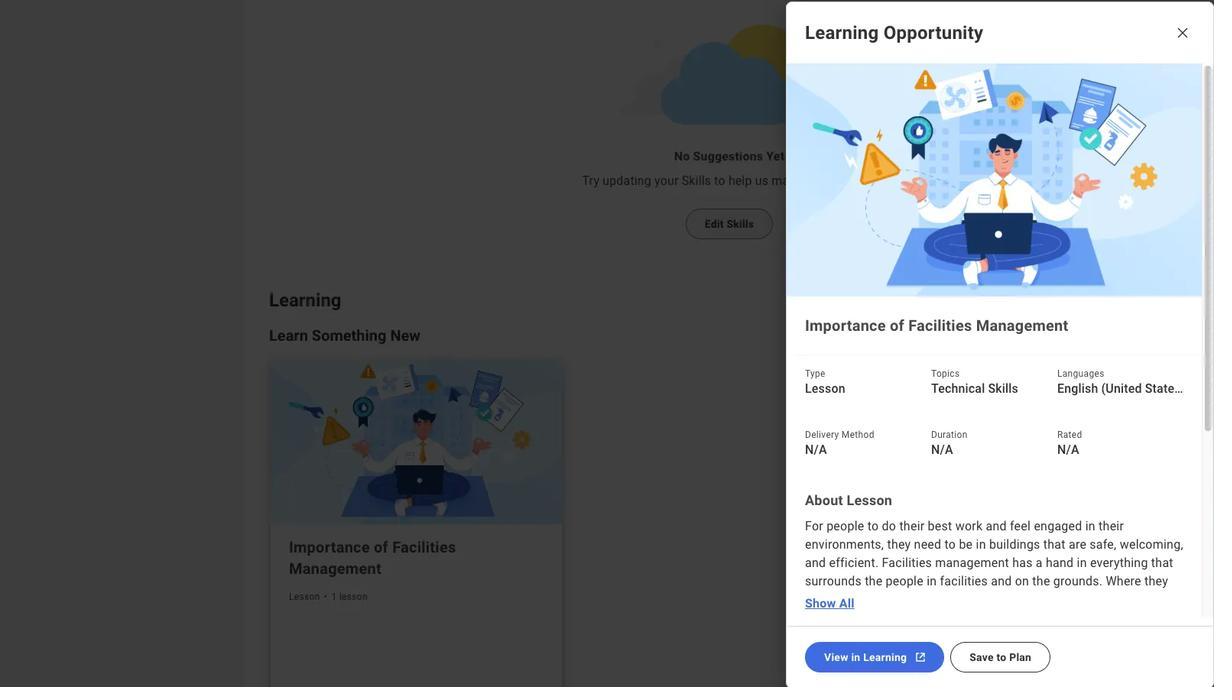 Task type: locate. For each thing, give the bounding box(es) containing it.
lesson up do
[[847, 493, 893, 509]]

n/a down delivery
[[805, 443, 827, 457]]

management up '1'
[[289, 560, 382, 578]]

live
[[924, 593, 943, 607]]

0 vertical spatial of
[[890, 317, 905, 335]]

to down 'best'
[[945, 538, 956, 552]]

be down work
[[959, 538, 973, 552]]

1 vertical spatial importance
[[289, 538, 370, 556]]

1 horizontal spatial skills
[[727, 218, 754, 230]]

to left plan at the right of page
[[997, 652, 1007, 664]]

management
[[936, 556, 1009, 571]]

importance of facilities management inside 'learning opportunity' dialog
[[805, 317, 1069, 335]]

they right where
[[1145, 574, 1169, 589]]

1 horizontal spatial importance
[[805, 317, 886, 335]]

0 horizontal spatial that
[[1044, 538, 1066, 552]]

1 n/a from the left
[[805, 443, 827, 457]]

and right productive,
[[1144, 593, 1165, 607]]

importance
[[805, 317, 886, 335], [289, 538, 370, 556]]

people up learn,
[[886, 574, 924, 589]]

work
[[956, 519, 983, 534]]

their
[[900, 519, 925, 534], [1099, 519, 1124, 534]]

surrounds
[[805, 574, 862, 589]]

1 their from the left
[[900, 519, 925, 534]]

2 vertical spatial skills
[[988, 382, 1019, 396]]

their up safe,
[[1099, 519, 1124, 534]]

topics
[[931, 369, 960, 379]]

learn,
[[866, 593, 897, 607]]

skills right edit
[[727, 218, 754, 230]]

that down engaged
[[1044, 538, 1066, 552]]

1 horizontal spatial of
[[890, 317, 905, 335]]

n/a inside rated n/a
[[1058, 443, 1080, 457]]

skills
[[682, 174, 711, 188], [727, 218, 754, 230], [988, 382, 1019, 396]]

save to plan
[[970, 652, 1032, 664]]

0 horizontal spatial lesson
[[289, 592, 320, 602]]

0 horizontal spatial they
[[887, 538, 911, 552]]

in inside button
[[851, 652, 861, 664]]

lesson left '1'
[[289, 592, 320, 602]]

n/a for duration n/a
[[931, 443, 954, 457]]

0 horizontal spatial management
[[289, 560, 382, 578]]

0 vertical spatial be
[[959, 538, 973, 552]]

the up the comfortable,
[[1033, 574, 1050, 589]]

0 horizontal spatial n/a
[[805, 443, 827, 457]]

be right should
[[987, 593, 1001, 607]]

no
[[674, 149, 690, 164]]

0 vertical spatial lesson
[[805, 382, 846, 396]]

delivery
[[805, 430, 839, 441]]

skills down no on the top of page
[[682, 174, 711, 188]]

skills right 'technical'
[[988, 382, 1019, 396]]

n/a inside duration n/a
[[931, 443, 954, 457]]

opportunity
[[884, 22, 984, 44]]

importance of facilities management image
[[271, 360, 562, 525]]

in
[[1099, 330, 1108, 343], [1086, 519, 1096, 534], [976, 538, 986, 552], [1077, 556, 1087, 571], [927, 574, 937, 589], [851, 652, 861, 664]]

productive,
[[1079, 593, 1141, 607]]

importance up type
[[805, 317, 886, 335]]

0 vertical spatial management
[[976, 317, 1069, 335]]

1 horizontal spatial lesson
[[805, 382, 846, 396]]

0 horizontal spatial of
[[374, 538, 389, 556]]

1 horizontal spatial management
[[976, 317, 1069, 335]]

lesson down type
[[805, 382, 846, 396]]

updating
[[603, 174, 652, 188]]

1 horizontal spatial the
[[1033, 574, 1050, 589]]

0 vertical spatial importance
[[805, 317, 886, 335]]

make
[[772, 174, 802, 188]]

sustainable.
[[805, 611, 873, 626]]

best
[[928, 519, 953, 534]]

facilities
[[940, 574, 988, 589]]

us
[[755, 174, 769, 188]]

your
[[655, 174, 679, 188]]

and left feel
[[986, 519, 1007, 534]]

all
[[840, 596, 855, 611]]

duration
[[931, 430, 968, 441]]

2 the from the left
[[1033, 574, 1050, 589]]

0 horizontal spatial people
[[827, 519, 865, 534]]

n/a inside 'delivery method n/a'
[[805, 443, 827, 457]]

suggestions
[[693, 149, 763, 164]]

1 vertical spatial of
[[374, 538, 389, 556]]

1 vertical spatial skills
[[727, 218, 754, 230]]

that
[[1044, 538, 1066, 552], [1152, 556, 1174, 571]]

and left on
[[991, 574, 1012, 589]]

1 vertical spatial importance of facilities management
[[289, 538, 456, 578]]

learn
[[269, 327, 308, 345]]

management inside the importance of facilities management
[[289, 560, 382, 578]]

2 horizontal spatial n/a
[[1058, 443, 1080, 457]]

0 horizontal spatial the
[[865, 574, 883, 589]]

for
[[805, 519, 824, 534]]

lesson
[[805, 382, 846, 396], [847, 493, 893, 509], [289, 592, 320, 602]]

people
[[827, 519, 865, 534], [886, 574, 924, 589]]

show
[[805, 596, 836, 611]]

view in learning
[[824, 652, 907, 664]]

in right the more
[[1099, 330, 1108, 343]]

learning
[[805, 22, 879, 44], [269, 290, 342, 311], [1111, 330, 1155, 343], [864, 652, 907, 664]]

1 vertical spatial be
[[987, 593, 1001, 607]]

1 vertical spatial people
[[886, 574, 924, 589]]

their right do
[[900, 519, 925, 534]]

2 horizontal spatial skills
[[988, 382, 1019, 396]]

1 vertical spatial management
[[289, 560, 382, 578]]

the
[[865, 574, 883, 589], [1033, 574, 1050, 589]]

more
[[1070, 330, 1096, 343]]

1 horizontal spatial importance of facilities management
[[805, 317, 1069, 335]]

be
[[959, 538, 973, 552], [987, 593, 1001, 607]]

learning opportunity dialog
[[786, 2, 1214, 688]]

2 n/a from the left
[[931, 443, 954, 457]]

comfortable,
[[1004, 593, 1076, 607]]

plan
[[1010, 652, 1032, 664]]

1 horizontal spatial that
[[1152, 556, 1174, 571]]

management
[[976, 317, 1069, 335], [289, 560, 382, 578]]

0 horizontal spatial their
[[900, 519, 925, 534]]

to
[[714, 174, 726, 188], [868, 519, 879, 534], [945, 538, 956, 552], [997, 652, 1007, 664]]

importance of facilities management
[[805, 317, 1069, 335], [289, 538, 456, 578]]

0 vertical spatial they
[[887, 538, 911, 552]]

see more in learning link
[[1035, 325, 1190, 350]]

n/a down rated
[[1058, 443, 1080, 457]]

0 vertical spatial importance of facilities management
[[805, 317, 1069, 335]]

1 the from the left
[[865, 574, 883, 589]]

engaged
[[1034, 519, 1083, 534]]

edit skills
[[705, 218, 754, 230]]

importance of facilities management up lesson
[[289, 538, 456, 578]]

importance up '1'
[[289, 538, 370, 556]]

of inside 'learning opportunity' dialog
[[890, 317, 905, 335]]

type
[[805, 369, 826, 379]]

the up learn,
[[865, 574, 883, 589]]

1 horizontal spatial their
[[1099, 519, 1124, 534]]

in up management
[[976, 538, 986, 552]]

1 horizontal spatial n/a
[[931, 443, 954, 457]]

in right view on the bottom right
[[851, 652, 861, 664]]

1 horizontal spatial people
[[886, 574, 924, 589]]

n/a down duration
[[931, 443, 954, 457]]

facilities
[[909, 317, 972, 335], [392, 538, 456, 556], [882, 556, 932, 571]]

hand
[[1046, 556, 1074, 571]]

management left the more
[[976, 317, 1069, 335]]

2 horizontal spatial lesson
[[847, 493, 893, 509]]

0 horizontal spatial skills
[[682, 174, 711, 188]]

and left live
[[900, 593, 921, 607]]

of
[[890, 317, 905, 335], [374, 538, 389, 556]]

skills inside topics technical skills
[[988, 382, 1019, 396]]

skills inside button
[[727, 218, 754, 230]]

try
[[582, 174, 600, 188]]

in up live
[[927, 574, 937, 589]]

edit skills button
[[686, 209, 773, 239]]

they down do
[[887, 538, 911, 552]]

1 horizontal spatial they
[[1145, 574, 1169, 589]]

lesson for type
[[805, 382, 846, 396]]

learning inside button
[[864, 652, 907, 664]]

1 vertical spatial lesson
[[847, 493, 893, 509]]

x image
[[1175, 25, 1191, 41]]

see more in learning
[[1049, 330, 1155, 343]]

that down welcoming,
[[1152, 556, 1174, 571]]

0 horizontal spatial importance of facilities management
[[289, 538, 456, 578]]

everything
[[1090, 556, 1148, 571]]

in up safe,
[[1086, 519, 1096, 534]]

people up "environments," at the bottom of the page
[[827, 519, 865, 534]]

rated n/a
[[1058, 430, 1083, 457]]

n/a
[[805, 443, 827, 457], [931, 443, 954, 457], [1058, 443, 1080, 457]]

and
[[986, 519, 1007, 534], [805, 556, 826, 571], [991, 574, 1012, 589], [900, 593, 921, 607], [1144, 593, 1165, 607]]

need
[[914, 538, 942, 552]]

0 horizontal spatial be
[[959, 538, 973, 552]]

2 vertical spatial lesson
[[289, 592, 320, 602]]

importance of facilities management up 'topics'
[[805, 317, 1069, 335]]

3 n/a from the left
[[1058, 443, 1080, 457]]

facilities inside the for people to do their best work and feel engaged in their environments, they need to be in buildings that are safe, welcoming, and efficient. facilities management has a hand in everything that surrounds the people in facilities and on the grounds. where they work, play, learn, and live should be comfortable, productive, and sustainable.
[[882, 556, 932, 571]]

0 vertical spatial skills
[[682, 174, 711, 188]]



Task type: describe. For each thing, give the bounding box(es) containing it.
management inside 'learning opportunity' dialog
[[976, 317, 1069, 335]]

save to plan button
[[951, 642, 1051, 673]]

to left do
[[868, 519, 879, 534]]

try updating your skills to help us make suggestions.
[[582, 174, 877, 188]]

(united
[[1102, 382, 1142, 396]]

technical
[[931, 382, 985, 396]]

has
[[1013, 556, 1033, 571]]

should
[[946, 593, 984, 607]]

importance of facilities management link
[[289, 537, 544, 579]]

1 horizontal spatial be
[[987, 593, 1001, 607]]

learn something new
[[269, 327, 421, 345]]

on
[[1015, 574, 1030, 589]]

do
[[882, 519, 896, 534]]

see
[[1049, 330, 1068, 343]]

facilities inside the importance of facilities management
[[392, 538, 456, 556]]

duration n/a
[[931, 430, 968, 457]]

view
[[824, 652, 849, 664]]

something
[[312, 327, 387, 345]]

edit
[[705, 218, 724, 230]]

delivery method n/a
[[805, 430, 875, 457]]

of inside the importance of facilities management
[[374, 538, 389, 556]]

show all button
[[799, 594, 861, 613]]

english
[[1058, 382, 1099, 396]]

default opportunity image image
[[787, 63, 1202, 297]]

importance inside 'learning opportunity' dialog
[[805, 317, 886, 335]]

method
[[842, 430, 875, 441]]

new
[[390, 327, 421, 345]]

no suggestions yet
[[674, 149, 785, 164]]

efficient.
[[829, 556, 879, 571]]

help
[[729, 174, 752, 188]]

topics technical skills
[[931, 369, 1019, 396]]

grounds.
[[1054, 574, 1103, 589]]

rated
[[1058, 430, 1083, 441]]

to left help
[[714, 174, 726, 188]]

states)
[[1145, 382, 1186, 396]]

save
[[970, 652, 994, 664]]

about lesson
[[805, 493, 893, 509]]

a
[[1036, 556, 1043, 571]]

1 vertical spatial that
[[1152, 556, 1174, 571]]

to inside button
[[997, 652, 1007, 664]]

where
[[1106, 574, 1142, 589]]

welcoming,
[[1120, 538, 1184, 552]]

lesson
[[339, 592, 368, 602]]

show all
[[805, 596, 855, 611]]

1 lesson
[[332, 592, 368, 602]]

safe,
[[1090, 538, 1117, 552]]

languages english (united states)
[[1058, 369, 1186, 396]]

in up grounds.
[[1077, 556, 1087, 571]]

lesson for about
[[847, 493, 893, 509]]

ext link image
[[913, 650, 929, 665]]

view in learning button
[[805, 642, 945, 673]]

type lesson
[[805, 369, 846, 396]]

languages
[[1058, 369, 1105, 379]]

2 their from the left
[[1099, 519, 1124, 534]]

are
[[1069, 538, 1087, 552]]

work,
[[805, 593, 835, 607]]

and up the surrounds
[[805, 556, 826, 571]]

0 horizontal spatial importance
[[289, 538, 370, 556]]

play,
[[838, 593, 863, 607]]

suggestions.
[[805, 174, 877, 188]]

1 vertical spatial they
[[1145, 574, 1169, 589]]

learning opportunity
[[805, 22, 984, 44]]

importance of facilities management inside importance of facilities management link
[[289, 538, 456, 578]]

feel
[[1010, 519, 1031, 534]]

yet
[[767, 149, 785, 164]]

0 vertical spatial that
[[1044, 538, 1066, 552]]

n/a for rated n/a
[[1058, 443, 1080, 457]]

for people to do their best work and feel engaged in their environments, they need to be in buildings that are safe, welcoming, and efficient. facilities management has a hand in everything that surrounds the people in facilities and on the grounds. where they work, play, learn, and live should be comfortable, productive, and sustainable.
[[805, 519, 1187, 626]]

about
[[805, 493, 843, 509]]

environments,
[[805, 538, 884, 552]]

1
[[332, 592, 337, 602]]

buildings
[[990, 538, 1041, 552]]

0 vertical spatial people
[[827, 519, 865, 534]]



Task type: vqa. For each thing, say whether or not it's contained in the screenshot.
first Spend from right
no



